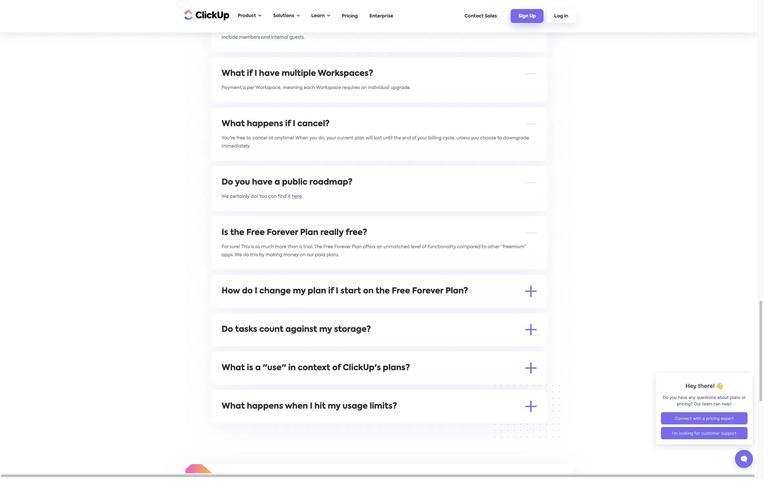 Task type: describe. For each thing, give the bounding box(es) containing it.
0 vertical spatial count
[[259, 326, 284, 334]]

do you have a public roadmap?
[[222, 178, 353, 186]]

0 horizontal spatial find
[[278, 194, 287, 199]]

1 won't from the left
[[432, 388, 445, 392]]

new
[[253, 396, 262, 401]]

demonstration
[[277, 380, 310, 384]]

what for what if i have multiple workspaces?
[[222, 70, 245, 78]]

plan?
[[446, 287, 468, 295]]

contact
[[465, 14, 484, 18]]

1 vertical spatial if
[[285, 120, 291, 128]]

as inside "uses" are intended as a demonstration of paid plan features, allowing you to explore their value for your workflows. uses are cumulative throughout a workspace and they do not reset or count down. when you reach a use limit, you won't lose any data, but you won't be able to edit or create new items with that feature. you can find a breakdown which features have usage limits
[[267, 380, 272, 384]]

when inside "uses" are intended as a demonstration of paid plan features, allowing you to explore their value for your workflows. uses are cumulative throughout a workspace and they do not reset or count down. when you reach a use limit, you won't lose any data, but you won't be able to edit or create new items with that feature. you can find a breakdown which features have usage limits
[[361, 388, 374, 392]]

bills
[[272, 27, 281, 31]]

up
[[530, 14, 536, 18]]

a left public
[[275, 178, 280, 186]]

much
[[261, 245, 274, 249]]

0 vertical spatial in
[[564, 14, 568, 18]]

you inside you'll still be able to use clickup, and we'll let you know as soon as a limit is reached. we're happy to provide a grace period to find the plan that works for you!
[[322, 418, 330, 423]]

the up all on the bottom right of page
[[376, 287, 390, 295]]

2 horizontal spatial that
[[312, 341, 321, 346]]

1 horizontal spatial workspace
[[316, 85, 341, 90]]

and inside clickup automatically bills you at a prorated price based on the time left in your cycle for any paid users added to your workspace. paid users include members and internal guests.
[[261, 35, 270, 40]]

by
[[259, 253, 265, 257]]

you up the which
[[375, 388, 383, 392]]

created
[[250, 303, 268, 308]]

left
[[376, 27, 384, 31]]

2 vertical spatial my
[[328, 402, 341, 411]]

on for based
[[350, 27, 355, 31]]

0 horizontal spatial can
[[268, 194, 277, 199]]

with
[[277, 396, 286, 401]]

meaning
[[283, 85, 303, 90]]

a down down.
[[346, 396, 349, 401]]

we inside for sure! this is so much more than a trial. the free forever plan offers an unmatched level of functionality compared to other "freemium" apps. we do this by making money on our paid plans.
[[235, 253, 242, 257]]

2 horizontal spatial are
[[491, 380, 498, 384]]

on inside for sure! this is so much more than a trial. the free forever plan offers an unmatched level of functionality compared to other "freemium" apps. we do this by making money on our paid plans.
[[300, 253, 306, 257]]

clickup's
[[343, 364, 381, 372]]

able inside "uses" are intended as a demonstration of paid plan features, allowing you to explore their value for your workflows. uses are cumulative throughout a workspace and they do not reset or count down. when you reach a use limit, you won't lose any data, but you won't be able to edit or create new items with that feature. you can find a breakdown which features have usage limits
[[517, 388, 527, 392]]

find inside you'll still be able to use clickup, and we'll let you know as soon as a limit is reached. we're happy to provide a grace period to find the plan that works for you!
[[500, 418, 509, 423]]

usage inside "uses" are intended as a demonstration of paid plan features, allowing you to explore their value for your workflows. uses are cumulative throughout a workspace and they do not reset or count down. when you reach a use limit, you won't lose any data, but you won't be able to edit or create new items with that feature. you can find a breakdown which features have usage limits
[[422, 396, 436, 401]]

a up create
[[248, 388, 251, 392]]

end
[[402, 136, 411, 140]]

0 horizontal spatial users
[[356, 11, 377, 19]]

you're
[[222, 136, 235, 140]]

clickup image
[[182, 9, 229, 21]]

log in
[[554, 14, 568, 18]]

happens for when
[[247, 402, 283, 411]]

area
[[340, 303, 350, 308]]

1 vertical spatial or
[[232, 396, 236, 401]]

do inside "uses" are intended as a demonstration of paid plan features, allowing you to explore their value for your workflows. uses are cumulative throughout a workspace and they do not reset or count down. when you reach a use limit, you won't lose any data, but you won't be able to edit or create new items with that feature. you can find a breakdown which features have usage limits
[[299, 388, 305, 392]]

know
[[331, 418, 343, 423]]

of up features,
[[332, 364, 341, 372]]

certainly
[[230, 194, 250, 199]]

which
[[376, 396, 389, 401]]

individual
[[368, 85, 390, 90]]

forever for i
[[412, 287, 444, 295]]

internal
[[271, 35, 288, 40]]

be inside "uses" are intended as a demonstration of paid plan features, allowing you to explore their value for your workflows. uses are cumulative throughout a workspace and they do not reset or count down. when you reach a use limit, you won't lose any data, but you won't be able to edit or create new items with that feature. you can find a breakdown which features have usage limits
[[510, 388, 516, 392]]

workspaces?
[[318, 70, 373, 78]]

1 vertical spatial usage
[[343, 402, 368, 411]]

.
[[302, 194, 303, 199]]

0 vertical spatial if
[[247, 70, 253, 78]]

that inside "uses" are intended as a demonstration of paid plan features, allowing you to explore their value for your workflows. uses are cumulative throughout a workspace and they do not reset or count down. when you reach a use limit, you won't lose any data, but you won't be able to edit or create new items with that feature. you can find a breakdown which features have usage limits
[[288, 396, 297, 401]]

to inside clickup automatically bills you at a prorated price based on the time left in your cycle for any paid users added to your workspace. paid users include members and internal guests.
[[470, 27, 474, 31]]

count inside "uses" are intended as a demonstration of paid plan features, allowing you to explore their value for your workflows. uses are cumulative throughout a workspace and they do not reset or count down. when you reach a use limit, you won't lose any data, but you won't be able to edit or create new items with that feature. you can find a breakdown which features have usage limits
[[333, 388, 346, 392]]

your right end
[[418, 136, 427, 140]]

grace
[[465, 418, 478, 423]]

i left start
[[336, 287, 338, 295]]

and left 'payment'
[[417, 303, 426, 308]]

really
[[320, 229, 344, 237]]

happy
[[421, 418, 436, 423]]

cancel
[[252, 136, 267, 140]]

file
[[231, 341, 238, 346]]

0 vertical spatial an
[[361, 85, 367, 90]]

sales
[[485, 14, 497, 18]]

limits
[[437, 396, 448, 401]]

i up created
[[255, 287, 257, 295]]

you inside clickup automatically bills you at a prorated price based on the time left in your cycle for any paid users added to your workspace. paid users include members and internal guests.
[[282, 27, 290, 31]]

based
[[335, 27, 348, 31]]

do inside for sure! this is so much more than a trial. the free forever plan offers an unmatched level of functionality compared to other "freemium" apps. we do this by making money on our paid plans.
[[243, 253, 249, 257]]

a up "intended"
[[255, 364, 261, 372]]

workspace inside "uses" are intended as a demonstration of paid plan features, allowing you to explore their value for your workflows. uses are cumulative throughout a workspace and they do not reset or count down. when you reach a use limit, you won't lose any data, but you won't be able to edit or create new items with that feature. you can find a breakdown which features have usage limits
[[252, 388, 277, 392]]

prorated
[[301, 27, 321, 31]]

what happens when i hit my usage limits?
[[222, 402, 397, 411]]

edit
[[222, 396, 230, 401]]

clickup,
[[275, 418, 293, 423]]

of inside "uses" are intended as a demonstration of paid plan features, allowing you to explore their value for your workflows. uses are cumulative throughout a workspace and they do not reset or count down. when you reach a use limit, you won't lose any data, but you won't be able to edit or create new items with that feature. you can find a breakdown which features have usage limits
[[311, 380, 316, 384]]

0 vertical spatial when
[[287, 11, 310, 19]]

a down "use"
[[273, 380, 276, 384]]

workflows.
[[455, 380, 478, 384]]

a left team,
[[269, 303, 272, 308]]

free
[[236, 136, 245, 140]]

feature.
[[298, 396, 316, 401]]

0 horizontal spatial you
[[259, 194, 267, 199]]

down.
[[347, 388, 360, 392]]

how for how am i billed when i add paid users to a workspace?
[[222, 11, 240, 19]]

start
[[340, 287, 361, 295]]

cycle
[[401, 27, 412, 31]]

your right affect
[[337, 341, 347, 346]]

each
[[304, 85, 315, 90]]

free?
[[346, 229, 367, 237]]

is left per
[[243, 85, 246, 90]]

works
[[232, 426, 245, 431]]

for sure! this is so much more than a trial. the free forever plan offers an unmatched level of functionality compared to other "freemium" apps. we do this by making money on our paid plans.
[[222, 245, 526, 257]]

free for much
[[324, 245, 333, 249]]

do for do tasks count against my storage?
[[222, 326, 233, 334]]

to inside for sure! this is so much more than a trial. the free forever plan offers an unmatched level of functionality compared to other "freemium" apps. we do this by making money on our paid plans.
[[482, 245, 487, 249]]

product button
[[235, 9, 265, 23]]

0 vertical spatial we
[[222, 194, 229, 199]]

roadmap?
[[309, 178, 353, 186]]

here
[[292, 194, 302, 199]]

i left hit
[[310, 402, 313, 411]]

for for what is a "use" in context of clickup's plans?
[[437, 380, 443, 384]]

0 horizontal spatial forever
[[267, 229, 298, 237]]

enterprise
[[370, 14, 393, 18]]

use inside you'll still be able to use clickup, and we'll let you know as soon as a limit is reached. we're happy to provide a grace period to find the plan that works for you!
[[266, 418, 274, 423]]

workspace,
[[256, 85, 282, 90]]

no!
[[222, 341, 229, 346]]

able inside you'll still be able to use clickup, and we'll let you know as soon as a limit is reached. we're happy to provide a grace period to find the plan that works for you!
[[249, 418, 259, 423]]

added
[[454, 27, 468, 31]]

what is a "use" in context of clickup's plans?
[[222, 364, 410, 372]]

a right built
[[306, 303, 309, 308]]

the inside you'll still be able to use clickup, and we'll let you know as soon as a limit is reached. we're happy to provide a grace period to find the plan that works for you!
[[510, 418, 518, 423]]

enterprise link
[[366, 10, 397, 21]]

learn
[[311, 14, 325, 18]]

their
[[412, 380, 423, 384]]

1 horizontal spatial users
[[441, 27, 453, 31]]

billing inside you're free to cancel at anytime! when you do, your current plan will last until the end of your billing cycle, unless you choose to downgrade immediately.
[[428, 136, 442, 140]]

what for what happens when i hit my usage limits?
[[222, 402, 245, 411]]

we'll
[[304, 418, 314, 423]]

making
[[266, 253, 282, 257]]

a up features
[[399, 388, 402, 392]]

what happens if i cancel?
[[222, 120, 330, 128]]

you right 'but'
[[487, 388, 495, 392]]

1 vertical spatial have
[[252, 178, 273, 186]]

uses
[[479, 380, 490, 384]]

paid inside clickup automatically bills you at a prorated price based on the time left in your cycle for any paid users added to your workspace. paid users include members and internal guests.
[[430, 27, 440, 31]]

the left only
[[278, 341, 285, 346]]

breakdown
[[350, 396, 375, 401]]

a up clickup automatically bills you at a prorated price based on the time left in your cycle for any paid users added to your workspace. paid users include members and internal guests.
[[390, 11, 396, 19]]

how for how do i change my plan if i start on the free forever plan?
[[222, 287, 240, 295]]

1 horizontal spatial or
[[327, 388, 332, 392]]

is up "intended"
[[247, 364, 253, 372]]

still
[[234, 418, 241, 423]]

only
[[287, 341, 296, 346]]

cycle, inside you're free to cancel at anytime! when you do, your current plan will last until the end of your billing cycle, unless you choose to downgrade immediately.
[[443, 136, 455, 140]]

limit,
[[411, 388, 422, 392]]

0 horizontal spatial are
[[237, 380, 244, 384]]

provide
[[443, 418, 459, 423]]

lose
[[446, 388, 455, 392]]

when inside you're free to cancel at anytime! when you do, your current plan will last until the end of your billing cycle, unless you choose to downgrade immediately.
[[295, 136, 308, 140]]

at for i
[[269, 136, 273, 140]]

data,
[[465, 388, 477, 392]]

our
[[307, 253, 314, 257]]

we're
[[408, 418, 420, 423]]

your right do,
[[326, 136, 336, 140]]

intended
[[246, 380, 266, 384]]

i right the "am"
[[258, 11, 260, 19]]

you down 'value'
[[423, 388, 431, 392]]

the right is
[[230, 229, 244, 237]]

things
[[297, 341, 311, 346]]

this
[[241, 245, 250, 249]]

what if i have multiple workspaces?
[[222, 70, 373, 78]]

functionality
[[428, 245, 456, 249]]

plan inside "uses" are intended as a demonstration of paid plan features, allowing you to explore their value for your workflows. uses are cumulative throughout a workspace and they do not reset or count down. when you reach a use limit, you won't lose any data, but you won't be able to edit or create new items with that feature. you can find a breakdown which features have usage limits
[[328, 380, 338, 384]]



Task type: locate. For each thing, give the bounding box(es) containing it.
1 horizontal spatial an
[[377, 245, 383, 249]]

create
[[237, 396, 252, 401]]

you right do!
[[259, 194, 267, 199]]

and inside you'll still be able to use clickup, and we'll let you know as soon as a limit is reached. we're happy to provide a grace period to find the plan that works for you!
[[294, 418, 303, 423]]

paid inside for sure! this is so much more than a trial. the free forever plan offers an unmatched level of functionality compared to other "freemium" apps. we do this by making money on our paid plans.
[[315, 253, 325, 257]]

2 vertical spatial for
[[246, 426, 253, 431]]

free up 'plans.'
[[324, 245, 333, 249]]

are left only
[[270, 341, 277, 346]]

how up clickup
[[222, 11, 240, 19]]

i left add
[[312, 11, 314, 19]]

plan inside you'll still be able to use clickup, and we'll let you know as soon as a limit is reached. we're happy to provide a grace period to find the plan that works for you!
[[519, 418, 529, 423]]

1 vertical spatial that
[[288, 396, 297, 401]]

1 vertical spatial you
[[317, 396, 325, 401]]

what for what happens if i cancel?
[[222, 120, 245, 128]]

do,
[[319, 136, 325, 140]]

current
[[337, 136, 354, 140]]

2 horizontal spatial find
[[500, 418, 509, 423]]

0 vertical spatial free
[[246, 229, 265, 237]]

contact sales
[[465, 14, 497, 18]]

0 horizontal spatial be
[[243, 418, 248, 423]]

2 vertical spatial free
[[392, 287, 410, 295]]

0 vertical spatial use
[[403, 388, 410, 392]]

free up plan,
[[392, 287, 410, 295]]

if up the once you've created a team, we built a handy billing area to take care of all plan, cycle, and payment details. at bottom
[[328, 287, 334, 295]]

0 horizontal spatial cycle,
[[403, 303, 416, 308]]

cumulative
[[499, 380, 524, 384]]

downgrade
[[503, 136, 529, 140]]

1 horizontal spatial at
[[291, 27, 296, 31]]

and down automatically
[[261, 35, 270, 40]]

your inside "uses" are intended as a demonstration of paid plan features, allowing you to explore their value for your workflows. uses are cumulative throughout a workspace and they do not reset or count down. when you reach a use limit, you won't lose any data, but you won't be able to edit or create new items with that feature. you can find a breakdown which features have usage limits
[[444, 380, 454, 384]]

have inside "uses" are intended as a demonstration of paid plan features, allowing you to explore their value for your workflows. uses are cumulative throughout a workspace and they do not reset or count down. when you reach a use limit, you won't lose any data, but you won't be able to edit or create new items with that feature. you can find a breakdown which features have usage limits
[[410, 396, 421, 401]]

when down allowing
[[361, 388, 374, 392]]

1 vertical spatial when
[[361, 388, 374, 392]]

plans?
[[383, 364, 410, 372]]

at
[[291, 27, 296, 31], [269, 136, 273, 140]]

0 horizontal spatial an
[[361, 85, 367, 90]]

can up what happens when i hit my usage limits?
[[326, 396, 335, 401]]

1 vertical spatial cycle,
[[403, 303, 416, 308]]

plan inside you're free to cancel at anytime! when you do, your current plan will last until the end of your billing cycle, unless you choose to downgrade immediately.
[[355, 136, 365, 140]]

your up lose
[[444, 380, 454, 384]]

paid
[[335, 11, 354, 19], [430, 27, 440, 31], [315, 253, 325, 257], [317, 380, 327, 384]]

context
[[298, 364, 330, 372]]

as right soon on the left bottom of the page
[[362, 418, 367, 423]]

users left the added at the top right
[[441, 27, 453, 31]]

0 vertical spatial find
[[278, 194, 287, 199]]

they
[[288, 388, 298, 392]]

billing left unless
[[428, 136, 442, 140]]

paid
[[513, 27, 523, 31]]

0 horizontal spatial won't
[[432, 388, 445, 392]]

in right "left"
[[385, 27, 389, 31]]

a up guests.
[[297, 27, 300, 31]]

find down features,
[[336, 396, 344, 401]]

here link
[[292, 194, 302, 199]]

1 vertical spatial we
[[235, 253, 242, 257]]

you right let
[[322, 418, 330, 423]]

you've
[[235, 303, 249, 308]]

paid down the
[[315, 253, 325, 257]]

log in link
[[547, 9, 576, 23]]

at inside you're free to cancel at anytime! when you do, your current plan will last until the end of your billing cycle, unless you choose to downgrade immediately.
[[269, 136, 273, 140]]

0 vertical spatial you
[[259, 194, 267, 199]]

the right period
[[510, 418, 518, 423]]

2 vertical spatial do
[[299, 388, 305, 392]]

0 vertical spatial on
[[350, 27, 355, 31]]

how do i change my plan if i start on the free forever plan?
[[222, 287, 468, 295]]

for left you!
[[246, 426, 253, 431]]

other
[[488, 245, 500, 249]]

if
[[247, 70, 253, 78], [285, 120, 291, 128], [328, 287, 334, 295]]

forever inside for sure! this is so much more than a trial. the free forever plan offers an unmatched level of functionality compared to other "freemium" apps. we do this by making money on our paid plans.
[[334, 245, 351, 249]]

so
[[255, 245, 260, 249]]

count
[[259, 326, 284, 334], [333, 388, 346, 392]]

on up care
[[363, 287, 374, 295]]

0 horizontal spatial when
[[295, 136, 308, 140]]

the left time
[[356, 27, 364, 31]]

or right reset
[[327, 388, 332, 392]]

and up with
[[278, 388, 287, 392]]

1 horizontal spatial usage
[[422, 396, 436, 401]]

for inside clickup automatically bills you at a prorated price based on the time left in your cycle for any paid users added to your workspace. paid users include members and internal guests.
[[413, 27, 420, 31]]

find right period
[[500, 418, 509, 423]]

0 horizontal spatial free
[[246, 229, 265, 237]]

can left it
[[268, 194, 277, 199]]

my up built
[[293, 287, 306, 295]]

1 vertical spatial find
[[336, 396, 344, 401]]

we down sure!
[[235, 253, 242, 257]]

can inside "uses" are intended as a demonstration of paid plan features, allowing you to explore their value for your workflows. uses are cumulative throughout a workspace and they do not reset or count down. when you reach a use limit, you won't lose any data, but you won't be able to edit or create new items with that feature. you can find a breakdown which features have usage limits
[[326, 396, 335, 401]]

1 horizontal spatial free
[[324, 245, 333, 249]]

the
[[356, 27, 364, 31], [394, 136, 401, 140], [230, 229, 244, 237], [376, 287, 390, 295], [278, 341, 285, 346], [510, 418, 518, 423]]

the inside clickup automatically bills you at a prorated price based on the time left in your cycle for any paid users added to your workspace. paid users include members and internal guests.
[[356, 27, 364, 31]]

you up certainly
[[235, 178, 250, 186]]

sign up
[[519, 14, 536, 18]]

payment
[[222, 85, 242, 90]]

on right based
[[350, 27, 355, 31]]

a left the grace
[[461, 418, 464, 423]]

against
[[286, 326, 317, 334]]

0 vertical spatial billing
[[428, 136, 442, 140]]

a inside clickup automatically bills you at a prorated price based on the time left in your cycle for any paid users added to your workspace. paid users include members and internal guests.
[[297, 27, 300, 31]]

solutions
[[273, 14, 294, 18]]

0 vertical spatial workspace
[[316, 85, 341, 90]]

guests.
[[289, 35, 305, 40]]

a inside for sure! this is so much more than a trial. the free forever plan offers an unmatched level of functionality compared to other "freemium" apps. we do this by making money on our paid plans.
[[299, 245, 302, 249]]

do
[[243, 253, 249, 257], [242, 287, 253, 295], [299, 388, 305, 392]]

the inside you're free to cancel at anytime! when you do, your current plan will last until the end of your billing cycle, unless you choose to downgrade immediately.
[[394, 136, 401, 140]]

on inside clickup automatically bills you at a prorated price based on the time left in your cycle for any paid users added to your workspace. paid users include members and internal guests.
[[350, 27, 355, 31]]

find left it
[[278, 194, 287, 199]]

1 happens from the top
[[247, 120, 283, 128]]

2 won't from the left
[[496, 388, 509, 392]]

you inside "uses" are intended as a demonstration of paid plan features, allowing you to explore their value for your workflows. uses are cumulative throughout a workspace and they do not reset or count down. when you reach a use limit, you won't lose any data, but you won't be able to edit or create new items with that feature. you can find a breakdown which features have usage limits
[[317, 396, 325, 401]]

1 vertical spatial my
[[319, 326, 332, 334]]

in right log
[[564, 14, 568, 18]]

your
[[390, 27, 399, 31], [475, 27, 485, 31], [326, 136, 336, 140], [418, 136, 427, 140], [337, 341, 347, 346], [444, 380, 454, 384]]

payment is per workspace, meaning each workspace requires an individual upgrade.
[[222, 85, 411, 90]]

do up certainly
[[222, 178, 233, 186]]

on for start
[[363, 287, 374, 295]]

1 horizontal spatial able
[[517, 388, 527, 392]]

storage.
[[364, 341, 382, 346]]

0 horizontal spatial on
[[300, 253, 306, 257]]

forever up 'payment'
[[412, 287, 444, 295]]

that inside you'll still be able to use clickup, and we'll let you know as soon as a limit is reached. we're happy to provide a grace period to find the plan that works for you!
[[222, 426, 231, 431]]

free inside for sure! this is so much more than a trial. the free forever plan offers an unmatched level of functionality compared to other "freemium" apps. we do this by making money on our paid plans.
[[324, 245, 333, 249]]

1 horizontal spatial in
[[385, 27, 389, 31]]

0 vertical spatial forever
[[267, 229, 298, 237]]

any inside "uses" are intended as a demonstration of paid plan features, allowing you to explore their value for your workflows. uses are cumulative throughout a workspace and they do not reset or count down. when you reach a use limit, you won't lose any data, but you won't be able to edit or create new items with that feature. you can find a breakdown which features have usage limits
[[456, 388, 464, 392]]

you'll still be able to use clickup, and we'll let you know as soon as a limit is reached. we're happy to provide a grace period to find the plan that works for you!
[[222, 418, 529, 431]]

won't
[[432, 388, 445, 392], [496, 388, 509, 392]]

1 vertical spatial do
[[242, 287, 253, 295]]

plan inside for sure! this is so much more than a trial. the free forever plan offers an unmatched level of functionality compared to other "freemium" apps. we do this by making money on our paid plans.
[[352, 245, 362, 249]]

for
[[413, 27, 420, 31], [437, 380, 443, 384], [246, 426, 253, 431]]

an inside for sure! this is so much more than a trial. the free forever plan offers an unmatched level of functionality compared to other "freemium" apps. we do this by making money on our paid plans.
[[377, 245, 383, 249]]

forever
[[267, 229, 298, 237], [334, 245, 351, 249], [412, 287, 444, 295]]

0 horizontal spatial or
[[232, 396, 236, 401]]

1 horizontal spatial any
[[456, 388, 464, 392]]

2 horizontal spatial as
[[362, 418, 367, 423]]

1 vertical spatial an
[[377, 245, 383, 249]]

1 vertical spatial count
[[333, 388, 346, 392]]

1 how from the top
[[222, 11, 240, 19]]

1 horizontal spatial we
[[235, 253, 242, 257]]

have
[[259, 70, 280, 78], [252, 178, 273, 186], [410, 396, 421, 401]]

my
[[293, 287, 306, 295], [319, 326, 332, 334], [328, 402, 341, 411]]

sure!
[[230, 245, 240, 249]]

requires
[[342, 85, 360, 90]]

free for plan
[[392, 287, 410, 295]]

at inside clickup automatically bills you at a prorated price based on the time left in your cycle for any paid users added to your workspace. paid users include members and internal guests.
[[291, 27, 296, 31]]

reset
[[315, 388, 326, 392]]

you left do,
[[309, 136, 317, 140]]

plan up trial.
[[300, 229, 318, 237]]

1 horizontal spatial use
[[403, 388, 410, 392]]

0 vertical spatial or
[[327, 388, 332, 392]]

you up reach at the bottom
[[380, 380, 388, 384]]

be inside you'll still be able to use clickup, and we'll let you know as soon as a limit is reached. we're happy to provide a grace period to find the plan that works for you!
[[243, 418, 248, 423]]

0 horizontal spatial if
[[247, 70, 253, 78]]

in inside clickup automatically bills you at a prorated price based on the time left in your cycle for any paid users added to your workspace. paid users include members and internal guests.
[[385, 27, 389, 31]]

at right cancel
[[269, 136, 273, 140]]

0 vertical spatial plan
[[300, 229, 318, 237]]

2 horizontal spatial on
[[363, 287, 374, 295]]

1 vertical spatial can
[[326, 396, 335, 401]]

tasks
[[235, 326, 257, 334]]

do up no!
[[222, 326, 233, 334]]

members
[[239, 35, 260, 40]]

workspace?
[[398, 11, 449, 19]]

throughout
[[222, 388, 247, 392]]

are up "throughout"
[[237, 380, 244, 384]]

do left not
[[299, 388, 305, 392]]

users right paid
[[524, 27, 535, 31]]

can
[[268, 194, 277, 199], [326, 396, 335, 401]]

are
[[270, 341, 277, 346], [237, 380, 244, 384], [491, 380, 498, 384]]

have up we certainly do! you can find it here .
[[252, 178, 273, 186]]

1 vertical spatial happens
[[247, 402, 283, 411]]

is inside for sure! this is so much more than a trial. the free forever plan offers an unmatched level of functionality compared to other "freemium" apps. we do this by making money on our paid plans.
[[251, 245, 254, 249]]

automatically
[[240, 27, 271, 31]]

workspace up items
[[252, 388, 277, 392]]

an right offers
[[377, 245, 383, 249]]

built
[[295, 303, 305, 308]]

cancel?
[[297, 120, 330, 128]]

do left this
[[243, 253, 249, 257]]

won't down cumulative
[[496, 388, 509, 392]]

2 vertical spatial forever
[[412, 287, 444, 295]]

trial.
[[303, 245, 313, 249]]

you!
[[254, 426, 263, 431]]

limits?
[[370, 402, 397, 411]]

what for what is a "use" in context of clickup's plans?
[[222, 364, 245, 372]]

sign up button
[[511, 9, 544, 23]]

my right hit
[[328, 402, 341, 411]]

paid down workspace?
[[430, 27, 440, 31]]

2 horizontal spatial free
[[392, 287, 410, 295]]

1 vertical spatial any
[[456, 388, 464, 392]]

that down they
[[288, 396, 297, 401]]

time
[[365, 27, 375, 31]]

any inside clickup automatically bills you at a prorated price based on the time left in your cycle for any paid users added to your workspace. paid users include members and internal guests.
[[421, 27, 429, 31]]

1 horizontal spatial be
[[510, 388, 516, 392]]

how
[[222, 11, 240, 19], [222, 287, 240, 295]]

features,
[[339, 380, 359, 384]]

1 vertical spatial billing
[[325, 303, 339, 308]]

what up payment
[[222, 70, 245, 78]]

1 horizontal spatial that
[[288, 396, 297, 401]]

1 horizontal spatial are
[[270, 341, 277, 346]]

do!
[[251, 194, 258, 199]]

my for storage?
[[319, 326, 332, 334]]

1 vertical spatial be
[[243, 418, 248, 423]]

that right things
[[312, 341, 321, 346]]

at for billed
[[291, 27, 296, 31]]

1 horizontal spatial can
[[326, 396, 335, 401]]

0 vertical spatial when
[[295, 136, 308, 140]]

billing
[[428, 136, 442, 140], [325, 303, 339, 308]]

am
[[242, 11, 256, 19]]

of inside you're free to cancel at anytime! when you do, your current plan will last until the end of your billing cycle, unless you choose to downgrade immediately.
[[412, 136, 417, 140]]

i up workspace,
[[255, 70, 257, 78]]

2 vertical spatial find
[[500, 418, 509, 423]]

for inside you'll still be able to use clickup, and we'll let you know as soon as a limit is reached. we're happy to provide a grace period to find the plan that works for you!
[[246, 426, 253, 431]]

clickup automatically bills you at a prorated price based on the time left in your cycle for any paid users added to your workspace. paid users include members and internal guests.
[[222, 27, 535, 40]]

are right uses
[[491, 380, 498, 384]]

1 horizontal spatial as
[[344, 418, 349, 423]]

in up demonstration
[[288, 364, 296, 372]]

on
[[350, 27, 355, 31], [300, 253, 306, 257], [363, 287, 374, 295]]

1 horizontal spatial on
[[350, 27, 355, 31]]

if up per
[[247, 70, 253, 78]]

is inside you'll still be able to use clickup, and we'll let you know as soon as a limit is reached. we're happy to provide a grace period to find the plan that works for you!
[[383, 418, 386, 423]]

is right limit
[[383, 418, 386, 423]]

4 what from the top
[[222, 402, 245, 411]]

is left so
[[251, 245, 254, 249]]

1 what from the top
[[222, 70, 245, 78]]

users up time
[[356, 11, 377, 19]]

0 vertical spatial for
[[413, 27, 420, 31]]

find inside "uses" are intended as a demonstration of paid plan features, allowing you to explore their value for your workflows. uses are cumulative throughout a workspace and they do not reset or count down. when you reach a use limit, you won't lose any data, but you won't be able to edit or create new items with that feature. you can find a breakdown which features have usage limits
[[336, 396, 344, 401]]

1 vertical spatial use
[[266, 418, 274, 423]]

any
[[421, 27, 429, 31], [456, 388, 464, 392]]

you down reset
[[317, 396, 325, 401]]

0 horizontal spatial count
[[259, 326, 284, 334]]

billing left area
[[325, 303, 339, 308]]

won't up limits
[[432, 388, 445, 392]]

my for plan
[[293, 287, 306, 295]]

anytime!
[[275, 136, 294, 140]]

0 vertical spatial have
[[259, 70, 280, 78]]

limit
[[372, 418, 382, 423]]

0 vertical spatial my
[[293, 287, 306, 295]]

when
[[295, 136, 308, 140], [361, 388, 374, 392]]

2 vertical spatial in
[[288, 364, 296, 372]]

storage?
[[334, 326, 371, 334]]

hit
[[315, 402, 326, 411]]

0 horizontal spatial plan
[[300, 229, 318, 237]]

paid up reset
[[317, 380, 327, 384]]

in
[[564, 14, 568, 18], [385, 27, 389, 31], [288, 364, 296, 372]]

for
[[222, 245, 229, 249]]

for for how am i billed when i add paid users to a workspace?
[[413, 27, 420, 31]]

for inside "uses" are intended as a demonstration of paid plan features, allowing you to explore their value for your workflows. uses are cumulative throughout a workspace and they do not reset or count down. when you reach a use limit, you won't lose any data, but you won't be able to edit or create new items with that feature. you can find a breakdown which features have usage limits
[[437, 380, 443, 384]]

1 horizontal spatial if
[[285, 120, 291, 128]]

1 vertical spatial in
[[385, 27, 389, 31]]

as left soon on the left bottom of the page
[[344, 418, 349, 423]]

paid inside "uses" are intended as a demonstration of paid plan features, allowing you to explore their value for your workflows. uses are cumulative throughout a workspace and they do not reset or count down. when you reach a use limit, you won't lose any data, but you won't be able to edit or create new items with that feature. you can find a breakdown which features have usage limits
[[317, 380, 327, 384]]

value
[[424, 380, 436, 384]]

forever up 'plans.'
[[334, 245, 351, 249]]

1 vertical spatial when
[[285, 402, 308, 411]]

0 vertical spatial able
[[517, 388, 527, 392]]

2 happens from the top
[[247, 402, 283, 411]]

0 horizontal spatial workspace
[[252, 388, 277, 392]]

paid up based
[[335, 11, 354, 19]]

reach
[[385, 388, 397, 392]]

2 vertical spatial if
[[328, 287, 334, 295]]

or right edit
[[232, 396, 236, 401]]

at up guests.
[[291, 27, 296, 31]]

2 horizontal spatial in
[[564, 14, 568, 18]]

able up you!
[[249, 418, 259, 423]]

2 how from the top
[[222, 287, 240, 295]]

when right anytime! on the left of the page
[[295, 136, 308, 140]]

forever for than
[[334, 245, 351, 249]]

0 vertical spatial can
[[268, 194, 277, 199]]

cycle,
[[443, 136, 455, 140], [403, 303, 416, 308]]

1 vertical spatial do
[[222, 326, 233, 334]]

0 horizontal spatial usage
[[343, 402, 368, 411]]

1 vertical spatial on
[[300, 253, 306, 257]]

2 do from the top
[[222, 326, 233, 334]]

0 horizontal spatial billing
[[325, 303, 339, 308]]

you right unless
[[471, 136, 479, 140]]

1 vertical spatial at
[[269, 136, 273, 140]]

cycle, left unless
[[443, 136, 455, 140]]

and inside "uses" are intended as a demonstration of paid plan features, allowing you to explore their value for your workflows. uses are cumulative throughout a workspace and they do not reset or count down. when you reach a use limit, you won't lose any data, but you won't be able to edit or create new items with that feature. you can find a breakdown which features have usage limits
[[278, 388, 287, 392]]

upgrade.
[[391, 85, 411, 90]]

0 horizontal spatial in
[[288, 364, 296, 372]]

1 horizontal spatial cycle,
[[443, 136, 455, 140]]

0 horizontal spatial as
[[267, 380, 272, 384]]

find
[[278, 194, 287, 199], [336, 396, 344, 401], [500, 418, 509, 423]]

happens for if
[[247, 120, 283, 128]]

3 what from the top
[[222, 364, 245, 372]]

1 vertical spatial plan
[[352, 245, 362, 249]]

2 what from the top
[[222, 120, 245, 128]]

all
[[385, 303, 390, 308]]

of inside for sure! this is so much more than a trial. the free forever plan offers an unmatched level of functionality compared to other "freemium" apps. we do this by making money on our paid plans.
[[422, 245, 427, 249]]

your left cycle
[[390, 27, 399, 31]]

free up so
[[246, 229, 265, 237]]

use inside "uses" are intended as a demonstration of paid plan features, allowing you to explore their value for your workflows. uses are cumulative throughout a workspace and they do not reset or count down. when you reach a use limit, you won't lose any data, but you won't be able to edit or create new items with that feature. you can find a breakdown which features have usage limits
[[403, 388, 410, 392]]

what down edit
[[222, 402, 245, 411]]

when up prorated
[[287, 11, 310, 19]]

do for do you have a public roadmap?
[[222, 178, 233, 186]]

1 horizontal spatial plan
[[352, 245, 362, 249]]

1 do from the top
[[222, 178, 233, 186]]

0 vertical spatial do
[[222, 178, 233, 186]]

pricing link
[[339, 10, 361, 21]]

be down cumulative
[[510, 388, 516, 392]]

0 vertical spatial usage
[[422, 396, 436, 401]]

of left all on the bottom right of page
[[379, 303, 384, 308]]

your down the contact sales at the top
[[475, 27, 485, 31]]

2 horizontal spatial if
[[328, 287, 334, 295]]

i up anytime! on the left of the page
[[293, 120, 295, 128]]

on left our
[[300, 253, 306, 257]]

do up you've
[[242, 287, 253, 295]]

what up 'you're'
[[222, 120, 245, 128]]

as right "intended"
[[267, 380, 272, 384]]

2 horizontal spatial forever
[[412, 287, 444, 295]]

1 vertical spatial able
[[249, 418, 259, 423]]

it
[[288, 194, 291, 199]]

2 horizontal spatial users
[[524, 27, 535, 31]]

happens down items
[[247, 402, 283, 411]]

"uses" are intended as a demonstration of paid plan features, allowing you to explore their value for your workflows. uses are cumulative throughout a workspace and they do not reset or count down. when you reach a use limit, you won't lose any data, but you won't be able to edit or create new items with that feature. you can find a breakdown which features have usage limits
[[222, 380, 532, 401]]

1 horizontal spatial forever
[[334, 245, 351, 249]]

a left limit
[[368, 418, 371, 423]]

not
[[306, 388, 314, 392]]

1 horizontal spatial find
[[336, 396, 344, 401]]



Task type: vqa. For each thing, say whether or not it's contained in the screenshot.
the Workspace.
yes



